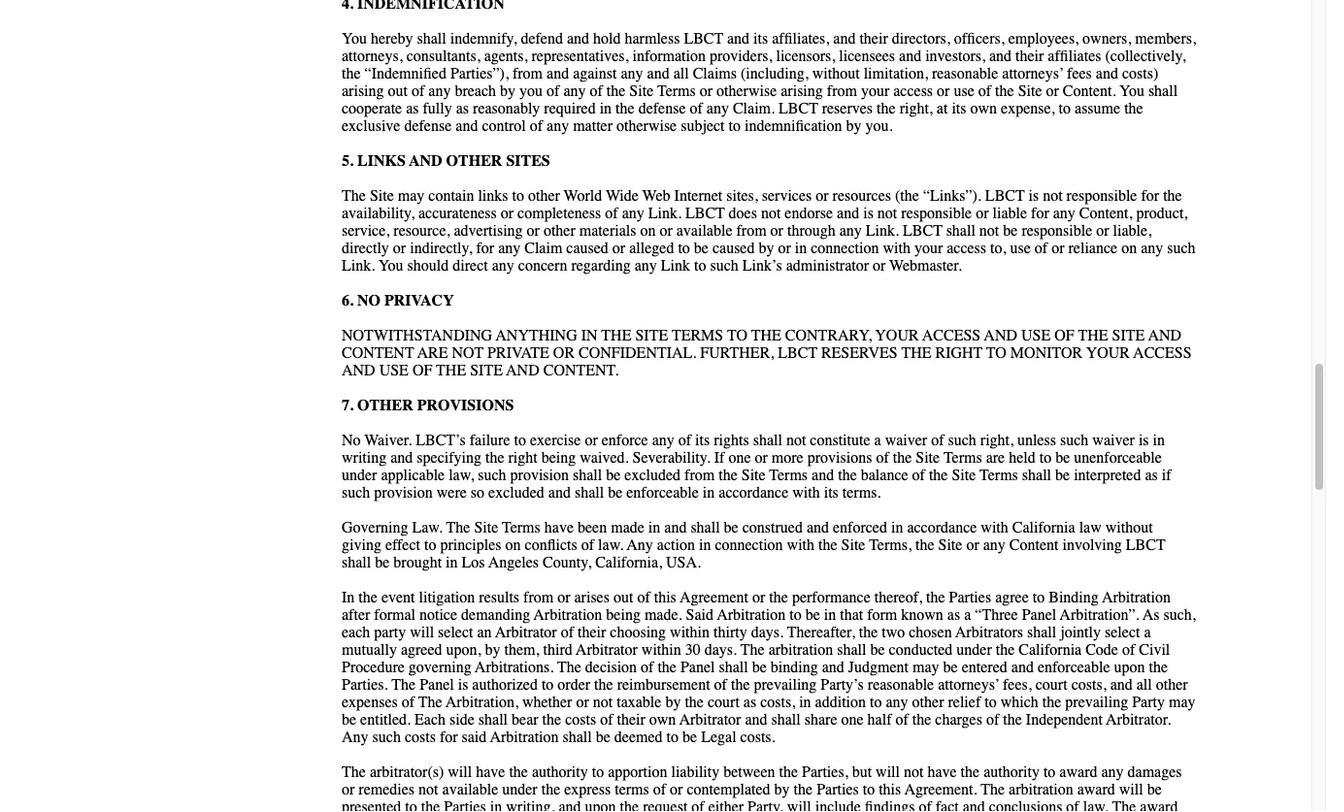 Task type: locate. For each thing, give the bounding box(es) containing it.
all inside you hereby shall indemnify, defend and hold harmless lbct and its affiliates, and their directors, officers, employees, owners, members, attorneys, consultants, agents, representatives, information providers, licensors, licensees and investors, and their affiliates (collectively, the "indemnified parties"), from and against any and all claims (including, without limitation, reasonable attorneys' fees and costs) arising out of any breach by you of any of the site terms or otherwise arising from your access or use of the site or content. you shall cooperate as fully as reasonably required in the defense of any claim. lbct reserves the right, at its own expense, to assume the exclusive defense and control of any matter otherwise subject to indemnification by you.
[[673, 65, 689, 83]]

1 vertical spatial your
[[914, 240, 943, 257]]

1 vertical spatial access
[[947, 240, 986, 257]]

be
[[1003, 222, 1018, 240], [694, 240, 709, 257], [1055, 450, 1070, 467], [606, 467, 621, 484], [1055, 467, 1070, 484], [608, 484, 623, 502], [724, 519, 739, 537], [375, 554, 390, 572], [805, 607, 820, 624], [870, 642, 885, 659], [752, 659, 767, 677], [943, 659, 958, 677], [342, 712, 356, 729], [596, 729, 611, 747], [683, 729, 697, 747], [1147, 782, 1162, 799]]

resource,
[[393, 222, 450, 240]]

1 horizontal spatial caused
[[713, 240, 755, 257]]

of left are at the bottom right of the page
[[931, 432, 944, 450]]

use right "right"
[[1021, 327, 1051, 345]]

0 horizontal spatial may
[[398, 187, 425, 205]]

thereafter,
[[787, 624, 855, 642]]

access inside the site may contain links to other world wide web internet sites, services or resources (the "links"). lbct is not responsible for the availability, accurateness or completeness of any link. lbct does not endorse and is not responsible or liable for any content, product, service, resource, advertising or other materials on or available from or through any link. lbct shall not be responsible or liable, directly or indirectly, for any claim caused or alleged to be caused by or in connection with your access to, use of or reliance on any such link. you should direct any concern regarding any link to such link's administrator or webmaster.
[[947, 240, 986, 257]]

0 vertical spatial available
[[676, 222, 733, 240]]

if
[[1162, 467, 1171, 484]]

liability
[[671, 764, 720, 782]]

1 horizontal spatial without
[[1106, 519, 1153, 537]]

0 horizontal spatial panel
[[420, 677, 454, 694]]

available inside the site may contain links to other world wide web internet sites, services or resources (the "links"). lbct is not responsible for the availability, accurateness or completeness of any link. lbct does not endorse and is not responsible or liable for any content, product, service, resource, advertising or other materials on or available from or through any link. lbct shall not be responsible or liable, directly or indirectly, for any claim caused or alleged to be caused by or in connection with your access to, use of or reliance on any such link. you should direct any concern regarding any link to such link's administrator or webmaster.
[[676, 222, 733, 240]]

reliance
[[1068, 240, 1118, 257]]

5. links and other sites
[[342, 152, 550, 170]]

1 horizontal spatial this
[[879, 782, 901, 799]]

arbitrator.
[[1106, 712, 1171, 729]]

1 horizontal spatial use
[[1010, 240, 1031, 257]]

1 horizontal spatial own
[[970, 100, 997, 117]]

1 authority from the left
[[532, 764, 588, 782]]

as inside no waiver. lbct's failure to exercise or enforce any of its rights shall not constitute a waiver of such right, unless such waiver is in writing and specifying the right being waived.              severability. if one or more provisions of the site terms are held to be unenforceable under applicable law, such provision shall be excluded from the site terms and the balance of the site terms shall be interpreted as if such provision were so excluded and shall be enforceable in accordance with its terms.
[[1145, 467, 1158, 484]]

will
[[410, 624, 434, 642], [448, 764, 472, 782], [876, 764, 900, 782], [1119, 782, 1143, 799], [787, 799, 811, 812]]

arbitrator
[[495, 624, 557, 642], [576, 642, 638, 659], [680, 712, 741, 729]]

of left either
[[692, 799, 705, 812]]

0 horizontal spatial otherwise
[[617, 117, 677, 135]]

authority
[[532, 764, 588, 782], [984, 764, 1040, 782]]

arbitrator(s)
[[370, 764, 444, 782]]

of left which
[[986, 712, 999, 729]]

1 horizontal spatial arising
[[781, 83, 823, 100]]

hereby
[[371, 30, 413, 48]]

as left fully
[[406, 100, 419, 117]]

the up "chosen"
[[926, 589, 945, 607]]

2 vertical spatial under
[[502, 782, 538, 799]]

0 vertical spatial use
[[954, 83, 975, 100]]

enforced
[[833, 519, 887, 537]]

in inside you hereby shall indemnify, defend and hold harmless lbct and its affiliates, and their directors, officers, employees, owners, members, attorneys, consultants, agents, representatives, information providers, licensors, licensees and investors, and their affiliates (collectively, the "indemnified parties"), from and against any and all claims (including, without limitation, reasonable attorneys' fees and costs) arising out of any breach by you of any of the site terms or otherwise arising from your access or use of the site or content. you shall cooperate as fully as reasonably required in the defense of any claim. lbct reserves the right, at its own expense, to assume the exclusive defense and control of any matter otherwise subject to indemnification by you.
[[600, 100, 612, 117]]

out left fully
[[388, 83, 408, 100]]

1 vertical spatial use
[[1010, 240, 1031, 257]]

within
[[670, 624, 710, 642], [642, 642, 681, 659]]

0 horizontal spatial provision
[[374, 484, 433, 502]]

giving
[[342, 537, 381, 554]]

demanding
[[461, 607, 530, 624]]

0 vertical spatial being
[[541, 450, 576, 467]]

may down "chosen"
[[913, 659, 939, 677]]

wide
[[606, 187, 639, 205]]

of
[[412, 83, 425, 100], [547, 83, 560, 100], [590, 83, 603, 100], [978, 83, 991, 100], [690, 100, 703, 117], [530, 117, 543, 135], [605, 205, 618, 222], [1035, 240, 1048, 257], [678, 432, 691, 450], [931, 432, 944, 450], [876, 450, 889, 467], [912, 467, 925, 484], [581, 537, 594, 554], [637, 589, 650, 607], [561, 624, 574, 642], [1122, 642, 1135, 659], [641, 659, 654, 677], [714, 677, 727, 694], [402, 694, 415, 712], [600, 712, 613, 729], [896, 712, 909, 729], [986, 712, 999, 729], [653, 782, 666, 799], [692, 799, 705, 812], [919, 799, 932, 812], [1066, 799, 1079, 812]]

reasonable down officers,
[[932, 65, 998, 83]]

of down investors,
[[978, 83, 991, 100]]

one right if
[[729, 450, 751, 467]]

own
[[970, 100, 997, 117], [649, 712, 676, 729]]

or inside governing law. the site terms have been made in and shall be construed and enforced in accordance with california law without giving effect to principles on conflicts of law. any action in connection with the site terms, the site or any content involving lbct shall be brought in los angeles county, california, usa.
[[966, 537, 979, 554]]

any right enforce on the bottom of page
[[652, 432, 675, 450]]

1 horizontal spatial days.
[[751, 624, 783, 642]]

their up limitation,
[[860, 30, 888, 48]]

such inside in the event litigation results from or arises out of this agreement or the performance thereof, the parties agree to binding arbitration after formal notice demanding arbitration being made.  said arbitration to be in that form known as a "three panel arbitration".  as such, each party will select an arbitrator of their choosing within thirty days.  thereafter, the two chosen arbitrators shall jointly select a mutually agreed upon, by them, third arbitrator within 30 days. the arbitration shall be conducted under the california code of civil procedure governing arbitrations.   the decision of the panel shall be binding and judgment may be entered and enforceable upon the parties.  the panel is authorized to order the reimbursement of the prevailing party's reasonable attorneys' fees, court costs, and all other expenses of the arbitration, whether or not taxable by the court as costs, in addition to any other relief to which the prevailing party may be entitled.   each side shall bear the costs of their own arbitrator and shall share one half of the charges of the independent arbitrator. any such costs for said arbitration shall be deemed to be legal costs.
[[372, 729, 401, 747]]

constitute
[[810, 432, 870, 450]]

of right them,
[[561, 624, 574, 642]]

or left should
[[393, 240, 406, 257]]

1 vertical spatial without
[[1106, 519, 1153, 537]]

defense up 5. links and other sites
[[404, 117, 452, 135]]

of inside governing law. the site terms have been made in and shall be construed and enforced in accordance with california law without giving effect to principles on conflicts of law. any action in connection with the site terms, the site or any content involving lbct shall be brought in los angeles county, california, usa.
[[581, 537, 594, 554]]

have
[[544, 519, 574, 537], [476, 764, 505, 782], [928, 764, 957, 782]]

confidential.
[[579, 345, 696, 362]]

being left the made.
[[606, 607, 641, 624]]

0 horizontal spatial link.
[[342, 257, 375, 275]]

and right writing,
[[559, 799, 581, 812]]

or left the content
[[966, 537, 979, 554]]

1 horizontal spatial excluded
[[625, 467, 681, 484]]

0 vertical spatial under
[[342, 467, 377, 484]]

liable
[[993, 205, 1027, 222]]

available down internet
[[676, 222, 733, 240]]

1 vertical spatial attorneys'
[[938, 677, 1000, 694]]

without inside you hereby shall indemnify, defend and hold harmless lbct and its affiliates, and their directors, officers, employees, owners, members, attorneys, consultants, agents, representatives, information providers, licensors, licensees and investors, and their affiliates (collectively, the "indemnified parties"), from and against any and all claims (including, without limitation, reasonable attorneys' fees and costs) arising out of any breach by you of any of the site terms or otherwise arising from your access or use of the site or content. you shall cooperate as fully as reasonably required in the defense of any claim. lbct reserves the right, at its own expense, to assume the exclusive defense and control of any matter otherwise subject to indemnification by you.
[[812, 65, 860, 83]]

0 vertical spatial enforceable
[[626, 484, 699, 502]]

a up balance
[[874, 432, 881, 450]]

with down more
[[792, 484, 820, 502]]

0 horizontal spatial connection
[[715, 537, 783, 554]]

upon inside the arbitrator(s) will have the authority to apportion liability between the parties, but will not have the authority to award any damages or remedies not available under the express terms of or contemplated by the parties to   this agreement.  the arbitration award will be presented to the parties in writing, and upon the request of either party, will include findings of fact and conclusions of law.  the awa
[[585, 799, 616, 812]]

0 vertical spatial own
[[970, 100, 997, 117]]

include
[[815, 799, 861, 812]]

specifying
[[417, 450, 482, 467]]

1 vertical spatial otherwise
[[617, 117, 677, 135]]

be left binding
[[752, 659, 767, 677]]

1 horizontal spatial accordance
[[907, 519, 977, 537]]

procedure
[[342, 659, 405, 677]]

as right fully
[[456, 100, 469, 117]]

conclusions
[[989, 799, 1062, 812]]

on left conflicts at left
[[505, 537, 521, 554]]

with inside no waiver. lbct's failure to exercise or enforce any of its rights shall not constitute a waiver of such right, unless such waiver is in writing and specifying the right being waived.              severability. if one or more provisions of the site terms are held to be unenforceable under applicable law, such provision shall be excluded from the site terms and the balance of the site terms shall be interpreted as if such provision were so excluded and shall be enforceable in accordance with its terms.
[[792, 484, 820, 502]]

is inside no waiver. lbct's failure to exercise or enforce any of its rights shall not constitute a waiver of such right, unless such waiver is in writing and specifying the right being waived.              severability. if one or more provisions of the site terms are held to be unenforceable under applicable law, such provision shall be excluded from the site terms and the balance of the site terms shall be interpreted as if such provision were so excluded and shall be enforceable in accordance with its terms.
[[1139, 432, 1149, 450]]

claims
[[693, 65, 737, 83]]

1 horizontal spatial right,
[[980, 432, 1014, 450]]

being inside no waiver. lbct's failure to exercise or enforce any of its rights shall not constitute a waiver of such right, unless such waiver is in writing and specifying the right being waived.              severability. if one or more provisions of the site terms are held to be unenforceable under applicable law, such provision shall be excluded from the site terms and the balance of the site terms shall be interpreted as if such provision were so excluded and shall be enforceable in accordance with its terms.
[[541, 450, 576, 467]]

0 vertical spatial connection
[[811, 240, 879, 257]]

monitor
[[1011, 345, 1083, 362]]

without up reserves
[[812, 65, 860, 83]]

not inside no waiver. lbct's failure to exercise or enforce any of its rights shall not constitute a waiver of such right, unless such waiver is in writing and specifying the right being waived.              severability. if one or more provisions of the site terms are held to be unenforceable under applicable law, such provision shall be excluded from the site terms and the balance of the site terms shall be interpreted as if such provision were so excluded and shall be enforceable in accordance with its terms.
[[786, 432, 806, 450]]

completeness
[[518, 205, 601, 222]]

within left 30
[[642, 642, 681, 659]]

upon up party
[[1114, 659, 1145, 677]]

thereof,
[[874, 589, 922, 607]]

terms,
[[869, 537, 912, 554]]

site down information at top
[[629, 83, 654, 100]]

failure
[[470, 432, 510, 450]]

0 horizontal spatial excluded
[[488, 484, 545, 502]]

site
[[635, 327, 668, 345], [1112, 327, 1145, 345], [470, 362, 503, 380]]

award down independent
[[1060, 764, 1098, 782]]

0 horizontal spatial access
[[923, 327, 981, 345]]

any inside in the event litigation results from or arises out of this agreement or the performance thereof, the parties agree to binding arbitration after formal notice demanding arbitration being made.  said arbitration to be in that form known as a "three panel arbitration".  as such, each party will select an arbitrator of their choosing within thirty days.  thereafter, the two chosen arbitrators shall jointly select a mutually agreed upon, by them, third arbitrator within 30 days. the arbitration shall be conducted under the california code of civil procedure governing arbitrations.   the decision of the panel shall be binding and judgment may be entered and enforceable upon the parties.  the panel is authorized to order the reimbursement of the prevailing party's reasonable attorneys' fees, court costs, and all other expenses of the arbitration, whether or not taxable by the court as costs, in addition to any other relief to which the prevailing party may be entitled.   each side shall bear the costs of their own arbitrator and shall share one half of the charges of the independent arbitrator. any such costs for said arbitration shall be deemed to be legal costs.
[[886, 694, 908, 712]]

0 horizontal spatial waiver
[[885, 432, 927, 450]]

or up link
[[660, 222, 673, 240]]

2 horizontal spatial on
[[1121, 240, 1137, 257]]

shall up in
[[342, 554, 371, 572]]

accordance inside governing law. the site terms have been made in and shall be construed and enforced in accordance with california law without giving effect to principles on conflicts of law. any action in connection with the site terms, the site or any content involving lbct shall be brought in los angeles county, california, usa.
[[907, 519, 977, 537]]

prevailing up the share
[[754, 677, 817, 694]]

1 horizontal spatial any
[[627, 537, 653, 554]]

provisions
[[807, 450, 872, 467]]

own inside in the event litigation results from or arises out of this agreement or the performance thereof, the parties agree to binding arbitration after formal notice demanding arbitration being made.  said arbitration to be in that form known as a "three panel arbitration".  as such, each party will select an arbitrator of their choosing within thirty days.  thereafter, the two chosen arbitrators shall jointly select a mutually agreed upon, by them, third arbitrator within 30 days. the arbitration shall be conducted under the california code of civil procedure governing arbitrations.   the decision of the panel shall be binding and judgment may be entered and enforceable upon the parties.  the panel is authorized to order the reimbursement of the prevailing party's reasonable attorneys' fees, court costs, and all other expenses of the arbitration, whether or not taxable by the court as costs, in addition to any other relief to which the prevailing party may be entitled.   each side shall bear the costs of their own arbitrator and shall share one half of the charges of the independent arbitrator. any such costs for said arbitration shall be deemed to be legal costs.
[[649, 712, 676, 729]]

right, left at
[[900, 100, 933, 117]]

costs,
[[1071, 677, 1106, 694], [760, 694, 795, 712]]

be left deemed
[[596, 729, 611, 747]]

1 horizontal spatial law.
[[1083, 799, 1108, 812]]

any
[[627, 537, 653, 554], [342, 729, 369, 747]]

on down the web
[[640, 222, 656, 240]]

made.
[[645, 607, 682, 624]]

0 vertical spatial one
[[729, 450, 751, 467]]

0 horizontal spatial a
[[874, 432, 881, 450]]

code
[[1086, 642, 1118, 659]]

on inside governing law. the site terms have been made in and shall be construed and enforced in accordance with california law without giving effect to principles on conflicts of law. any action in connection with the site terms, the site or any content involving lbct shall be brought in los angeles county, california, usa.
[[505, 537, 521, 554]]

1 horizontal spatial access
[[947, 240, 986, 257]]

of up legal
[[714, 677, 727, 694]]

further,
[[700, 345, 774, 362]]

notice
[[419, 607, 457, 624]]

no waiver. lbct's failure to exercise or enforce any of its rights shall not constitute a waiver of such right, unless such waiver is in writing and specifying the right being waived.              severability. if one or more provisions of the site terms are held to be unenforceable under applicable law, such provision shall be excluded from the site terms and the balance of the site terms shall be interpreted as if such provision were so excluded and shall be enforceable in accordance with its terms.
[[342, 432, 1171, 502]]

enforce
[[602, 432, 648, 450]]

1 vertical spatial california
[[1019, 642, 1082, 659]]

0 horizontal spatial right,
[[900, 100, 933, 117]]

use
[[1021, 327, 1051, 345], [379, 362, 409, 380]]

1 vertical spatial connection
[[715, 537, 783, 554]]

any inside governing law. the site terms have been made in and shall be construed and enforced in accordance with california law without giving effect to principles on conflicts of law. any action in connection with the site terms, the site or any content involving lbct shall be brought in los angeles county, california, usa.
[[983, 537, 1006, 554]]

1 horizontal spatial available
[[676, 222, 733, 240]]

independent
[[1026, 712, 1103, 729]]

said
[[686, 607, 714, 624]]

1 vertical spatial accordance
[[907, 519, 977, 537]]

the up 'presented' at the bottom
[[342, 764, 366, 782]]

been
[[578, 519, 607, 537]]

lbct inside governing law. the site terms have been made in and shall be construed and enforced in accordance with california law without giving effect to principles on conflicts of law. any action in connection with the site terms, the site or any content involving lbct shall be brought in los angeles county, california, usa.
[[1126, 537, 1166, 554]]

waiver
[[885, 432, 927, 450], [1093, 432, 1135, 450]]

0 horizontal spatial authority
[[532, 764, 588, 782]]

your inside you hereby shall indemnify, defend and hold harmless lbct and its affiliates, and their directors, officers, employees, owners, members, attorneys, consultants, agents, representatives, information providers, licensors, licensees and investors, and their affiliates (collectively, the "indemnified parties"), from and against any and all claims (including, without limitation, reasonable attorneys' fees and costs) arising out of any breach by you of any of the site terms or otherwise arising from your access or use of the site or content. you shall cooperate as fully as reasonably required in the defense of any claim. lbct reserves the right, at its own expense, to assume the exclusive defense and control of any matter otherwise subject to indemnification by you.
[[861, 83, 890, 100]]

with left the content
[[981, 519, 1009, 537]]

the left parties,
[[779, 764, 798, 782]]

lbct down (including, at the top of page
[[779, 100, 818, 117]]

0 vertical spatial law.
[[598, 537, 623, 554]]

0 horizontal spatial this
[[654, 589, 677, 607]]

this inside in the event litigation results from or arises out of this agreement or the performance thereof, the parties agree to binding arbitration after formal notice demanding arbitration being made.  said arbitration to be in that form known as a "three panel arbitration".  as such, each party will select an arbitrator of their choosing within thirty days.  thereafter, the two chosen arbitrators shall jointly select a mutually agreed upon, by them, third arbitrator within 30 days. the arbitration shall be conducted under the california code of civil procedure governing arbitrations.   the decision of the panel shall be binding and judgment may be entered and enforceable upon the parties.  the panel is authorized to order the reimbursement of the prevailing party's reasonable attorneys' fees, court costs, and all other expenses of the arbitration, whether or not taxable by the court as costs, in addition to any other relief to which the prevailing party may be entitled.   each side shall bear the costs of their own arbitrator and shall share one half of the charges of the independent arbitrator. any such costs for said arbitration shall be deemed to be legal costs.
[[654, 589, 677, 607]]

remedies
[[359, 782, 415, 799]]

under inside in the event litigation results from or arises out of this agreement or the performance thereof, the parties agree to binding arbitration after formal notice demanding arbitration being made.  said arbitration to be in that form known as a "three panel arbitration".  as such, each party will select an arbitrator of their choosing within thirty days.  thereafter, the two chosen arbitrators shall jointly select a mutually agreed upon, by them, third arbitrator within 30 days. the arbitration shall be conducted under the california code of civil procedure governing arbitrations.   the decision of the panel shall be binding and judgment may be entered and enforceable upon the parties.  the panel is authorized to order the reimbursement of the prevailing party's reasonable attorneys' fees, court costs, and all other expenses of the arbitration, whether or not taxable by the court as costs, in addition to any other relief to which the prevailing party may be entitled.   each side shall bear the costs of their own arbitrator and shall share one half of the charges of the independent arbitrator. any such costs for said arbitration shall be deemed to be legal costs.
[[957, 642, 992, 659]]

right, left unless at the bottom of the page
[[980, 432, 1014, 450]]

from down rights
[[685, 467, 715, 484]]

link
[[661, 257, 690, 275]]

right, inside you hereby shall indemnify, defend and hold harmless lbct and its affiliates, and their directors, officers, employees, owners, members, attorneys, consultants, agents, representatives, information providers, licensors, licensees and investors, and their affiliates (collectively, the "indemnified parties"), from and against any and all claims (including, without limitation, reasonable attorneys' fees and costs) arising out of any breach by you of any of the site terms or otherwise arising from your access or use of the site or content. you shall cooperate as fully as reasonably required in the defense of any claim. lbct reserves the right, at its own expense, to assume the exclusive defense and control of any matter otherwise subject to indemnification by you.
[[900, 100, 933, 117]]

1 arising from the left
[[342, 83, 384, 100]]

0 horizontal spatial arising
[[342, 83, 384, 100]]

agreement.
[[905, 782, 977, 799]]

authorized
[[472, 677, 538, 694]]

or up concern
[[527, 222, 540, 240]]

under down "three
[[957, 642, 992, 659]]

reasonable inside in the event litigation results from or arises out of this agreement or the performance thereof, the parties agree to binding arbitration after formal notice demanding arbitration being made.  said arbitration to be in that form known as a "three panel arbitration".  as such, each party will select an arbitrator of their choosing within thirty days.  thereafter, the two chosen arbitrators shall jointly select a mutually agreed upon, by them, third arbitrator within 30 days. the arbitration shall be conducted under the california code of civil procedure governing arbitrations.   the decision of the panel shall be binding and judgment may be entered and enforceable upon the parties.  the panel is authorized to order the reimbursement of the prevailing party's reasonable attorneys' fees, court costs, and all other expenses of the arbitration, whether or not taxable by the court as costs, in addition to any other relief to which the prevailing party may be entitled.   each side shall bear the costs of their own arbitrator and shall share one half of the charges of the independent arbitrator. any such costs for said arbitration shall be deemed to be legal costs.
[[868, 677, 934, 694]]

access left at
[[893, 83, 933, 100]]

within left thirty
[[670, 624, 710, 642]]

0 vertical spatial any
[[627, 537, 653, 554]]

1 horizontal spatial authority
[[984, 764, 1040, 782]]

to
[[727, 327, 748, 345], [986, 345, 1007, 362]]

to left 'order'
[[542, 677, 554, 694]]

the inside the site may contain links to other world wide web internet sites, services or resources (the "links"). lbct is not responsible for the availability, accurateness or completeness of any link. lbct does not endorse and is not responsible or liable for any content, product, service, resource, advertising or other materials on or available from or through any link. lbct shall not be responsible or liable, directly or indirectly, for any claim caused or alleged to be caused by or in connection with your access to, use of or reliance on any such link. you should direct any concern regarding any link to such link's administrator or webmaster.
[[342, 187, 366, 205]]

site inside the site may contain links to other world wide web internet sites, services or resources (the "links"). lbct is not responsible for the availability, accurateness or completeness of any link. lbct does not endorse and is not responsible or liable for any content, product, service, resource, advertising or other materials on or available from or through any link. lbct shall not be responsible or liable, directly or indirectly, for any claim caused or alleged to be caused by or in connection with your access to, use of or reliance on any such link. you should direct any concern regarding any link to such link's administrator or webmaster.
[[370, 187, 394, 205]]

0 horizontal spatial of
[[413, 362, 432, 380]]

anything
[[496, 327, 577, 345]]

the right in
[[601, 327, 631, 345]]

sites
[[506, 152, 550, 170]]

in left the that
[[824, 607, 836, 624]]

0 horizontal spatial any
[[342, 729, 369, 747]]

panel up each
[[420, 677, 454, 694]]

their left affiliates
[[1016, 48, 1044, 65]]

arbitrator up liability
[[680, 712, 741, 729]]

2 horizontal spatial site
[[1112, 327, 1145, 345]]

action
[[657, 537, 695, 554]]

not inside in the event litigation results from or arises out of this agreement or the performance thereof, the parties agree to binding arbitration after formal notice demanding arbitration being made.  said arbitration to be in that form known as a "three panel arbitration".  as such, each party will select an arbitrator of their choosing within thirty days.  thereafter, the two chosen arbitrators shall jointly select a mutually agreed upon, by them, third arbitrator within 30 days. the arbitration shall be conducted under the california code of civil procedure governing arbitrations.   the decision of the panel shall be binding and judgment may be entered and enforceable upon the parties.  the panel is authorized to order the reimbursement of the prevailing party's reasonable attorneys' fees, court costs, and all other expenses of the arbitration, whether or not taxable by the court as costs, in addition to any other relief to which the prevailing party may be entitled.   each side shall bear the costs of their own arbitrator and shall share one half of the charges of the independent arbitrator. any such costs for said arbitration shall be deemed to be legal costs.
[[593, 694, 613, 712]]

chosen
[[909, 624, 952, 642]]

1 horizontal spatial on
[[640, 222, 656, 240]]

any left claim
[[498, 240, 521, 257]]

0 horizontal spatial being
[[541, 450, 576, 467]]

being inside in the event litigation results from or arises out of this agreement or the performance thereof, the parties agree to binding arbitration after formal notice demanding arbitration being made.  said arbitration to be in that form known as a "three panel arbitration".  as such, each party will select an arbitrator of their choosing within thirty days.  thereafter, the two chosen arbitrators shall jointly select a mutually agreed upon, by them, third arbitrator within 30 days. the arbitration shall be conducted under the california code of civil procedure governing arbitrations.   the decision of the panel shall be binding and judgment may be entered and enforceable upon the parties.  the panel is authorized to order the reimbursement of the prevailing party's reasonable attorneys' fees, court costs, and all other expenses of the arbitration, whether or not taxable by the court as costs, in addition to any other relief to which the prevailing party may be entitled.   each side shall bear the costs of their own arbitrator and shall share one half of the charges of the independent arbitrator. any such costs for said arbitration shall be deemed to be legal costs.
[[606, 607, 641, 624]]

the up performance
[[818, 537, 837, 554]]

2 horizontal spatial under
[[957, 642, 992, 659]]

by left parties,
[[774, 782, 790, 799]]

2 horizontal spatial a
[[1144, 624, 1151, 642]]

1 horizontal spatial attorneys'
[[1002, 65, 1064, 83]]

the left right
[[485, 450, 504, 467]]

from inside no waiver. lbct's failure to exercise or enforce any of its rights shall not constitute a waiver of such right, unless such waiver is in writing and specifying the right being waived.              severability. if one or more provisions of the site terms are held to be unenforceable under applicable law, such provision shall be excluded from the site terms and the balance of the site terms shall be interpreted as if such provision were so excluded and shall be enforceable in accordance with its terms.
[[685, 467, 715, 484]]

all inside in the event litigation results from or arises out of this agreement or the performance thereof, the parties agree to binding arbitration after formal notice demanding arbitration being made.  said arbitration to be in that form known as a "three panel arbitration".  as such, each party will select an arbitrator of their choosing within thirty days.  thereafter, the two chosen arbitrators shall jointly select a mutually agreed upon, by them, third arbitrator within 30 days. the arbitration shall be conducted under the california code of civil procedure governing arbitrations.   the decision of the panel shall be binding and judgment may be entered and enforceable upon the parties.  the panel is authorized to order the reimbursement of the prevailing party's reasonable attorneys' fees, court costs, and all other expenses of the arbitration, whether or not taxable by the court as costs, in addition to any other relief to which the prevailing party may be entitled.   each side shall bear the costs of their own arbitrator and shall share one half of the charges of the independent arbitrator. any such costs for said arbitration shall be deemed to be legal costs.
[[1137, 677, 1152, 694]]

any inside no waiver. lbct's failure to exercise or enforce any of its rights shall not constitute a waiver of such right, unless such waiver is in writing and specifying the right being waived.              severability. if one or more provisions of the site terms are held to be unenforceable under applicable law, such provision shall be excluded from the site terms and the balance of the site terms shall be interpreted as if such provision were so excluded and shall be enforceable in accordance with its terms.
[[652, 432, 675, 450]]

1 horizontal spatial your
[[1086, 345, 1130, 362]]

out inside in the event litigation results from or arises out of this agreement or the performance thereof, the parties agree to binding arbitration after formal notice demanding arbitration being made.  said arbitration to be in that form known as a "three panel arbitration".  as such, each party will select an arbitrator of their choosing within thirty days.  thereafter, the two chosen arbitrators shall jointly select a mutually agreed upon, by them, third arbitrator within 30 days. the arbitration shall be conducted under the california code of civil procedure governing arbitrations.   the decision of the panel shall be binding and judgment may be entered and enforceable upon the parties.  the panel is authorized to order the reimbursement of the prevailing party's reasonable attorneys' fees, court costs, and all other expenses of the arbitration, whether or not taxable by the court as costs, in addition to any other relief to which the prevailing party may be entitled.   each side shall bear the costs of their own arbitrator and shall share one half of the charges of the independent arbitrator. any such costs for said arbitration shall be deemed to be legal costs.
[[614, 589, 633, 607]]

web
[[642, 187, 670, 205]]

link. down service, on the left top
[[342, 257, 375, 275]]

1 horizontal spatial one
[[841, 712, 864, 729]]

1 horizontal spatial of
[[1055, 327, 1074, 345]]

by left through
[[759, 240, 774, 257]]

out
[[388, 83, 408, 100], [614, 589, 633, 607]]

in up if
[[1153, 432, 1165, 450]]

otherwise down providers,
[[717, 83, 777, 100]]

any inside governing law. the site terms have been made in and shall be construed and enforced in accordance with california law without giving effect to principles on conflicts of law. any action in connection with the site terms, the site or any content involving lbct shall be brought in los angeles county, california, usa.
[[627, 537, 653, 554]]

your left "right"
[[875, 327, 919, 345]]

0 vertical spatial california
[[1012, 519, 1075, 537]]

in right action at the bottom
[[699, 537, 711, 554]]

responsible right to, at the top of the page
[[1022, 222, 1093, 240]]

0 horizontal spatial one
[[729, 450, 751, 467]]

0 horizontal spatial out
[[388, 83, 408, 100]]

in the event litigation results from or arises out of this agreement or the performance thereof, the parties agree to binding arbitration after formal notice demanding arbitration being made.  said arbitration to be in that form known as a "three panel arbitration".  as such, each party will select an arbitrator of their choosing within thirty days.  thereafter, the two chosen arbitrators shall jointly select a mutually agreed upon, by them, third arbitrator within 30 days. the arbitration shall be conducted under the california code of civil procedure governing arbitrations.   the decision of the panel shall be binding and judgment may be entered and enforceable upon the parties.  the panel is authorized to order the reimbursement of the prevailing party's reasonable attorneys' fees, court costs, and all other expenses of the arbitration, whether or not taxable by the court as costs, in addition to any other relief to which the prevailing party may be entitled.   each side shall bear the costs of their own arbitrator and shall share one half of the charges of the independent arbitrator. any such costs for said arbitration shall be deemed to be legal costs.
[[342, 589, 1196, 747]]

at
[[937, 100, 948, 117]]

1 horizontal spatial other
[[446, 152, 502, 170]]

1 horizontal spatial may
[[913, 659, 939, 677]]

reasonable inside you hereby shall indemnify, defend and hold harmless lbct and its affiliates, and their directors, officers, employees, owners, members, attorneys, consultants, agents, representatives, information providers, licensors, licensees and investors, and their affiliates (collectively, the "indemnified parties"), from and against any and all claims (including, without limitation, reasonable attorneys' fees and costs) arising out of any breach by you of any of the site terms or otherwise arising from your access or use of the site or content. you shall cooperate as fully as reasonably required in the defense of any claim. lbct reserves the right, at its own expense, to assume the exclusive defense and control of any matter otherwise subject to indemnification by you.
[[932, 65, 998, 83]]

2 caused from the left
[[713, 240, 755, 257]]

out inside you hereby shall indemnify, defend and hold harmless lbct and its affiliates, and their directors, officers, employees, owners, members, attorneys, consultants, agents, representatives, information providers, licensors, licensees and investors, and their affiliates (collectively, the "indemnified parties"), from and against any and all claims (including, without limitation, reasonable attorneys' fees and costs) arising out of any breach by you of any of the site terms or otherwise arising from your access or use of the site or content. you shall cooperate as fully as reasonably required in the defense of any claim. lbct reserves the right, at its own expense, to assume the exclusive defense and control of any matter otherwise subject to indemnification by you.
[[388, 83, 408, 100]]

1 vertical spatial arbitration
[[1009, 782, 1074, 799]]

access
[[923, 327, 981, 345], [1134, 345, 1192, 362]]

0 horizontal spatial upon
[[585, 799, 616, 812]]

under inside the arbitrator(s) will have the authority to apportion liability between the parties, but will not have the authority to award any damages or remedies not available under the express terms of or contemplated by the parties to   this agreement.  the arbitration award will be presented to the parties in writing, and upon the request of either party, will include findings of fact and conclusions of law.  the awa
[[502, 782, 538, 799]]

panel down thirty
[[681, 659, 715, 677]]

0 horizontal spatial parties
[[444, 799, 486, 812]]

7.
[[342, 397, 353, 415]]

the right 'order'
[[594, 677, 613, 694]]

you inside the site may contain links to other world wide web internet sites, services or resources (the "links"). lbct is not responsible for the availability, accurateness or completeness of any link. lbct does not endorse and is not responsible or liable for any content, product, service, resource, advertising or other materials on or available from or through any link. lbct shall not be responsible or liable, directly or indirectly, for any claim caused or alleged to be caused by or in connection with your access to, use of or reliance on any such link. you should direct any concern regarding any link to such link's administrator or webmaster.
[[379, 257, 403, 275]]

officers,
[[954, 30, 1005, 48]]

parties up arbitrators
[[949, 589, 991, 607]]

reserves
[[821, 345, 898, 362]]

waiver up balance
[[885, 432, 927, 450]]

any
[[621, 65, 643, 83], [428, 83, 451, 100], [563, 83, 586, 100], [707, 100, 729, 117], [547, 117, 569, 135], [622, 205, 644, 222], [1053, 205, 1076, 222], [840, 222, 862, 240], [498, 240, 521, 257], [1141, 240, 1163, 257], [492, 257, 514, 275], [635, 257, 657, 275], [652, 432, 675, 450], [983, 537, 1006, 554], [886, 694, 908, 712], [1101, 764, 1124, 782]]

award left damages
[[1077, 782, 1115, 799]]

under inside no waiver. lbct's failure to exercise or enforce any of its rights shall not constitute a waiver of such right, unless such waiver is in writing and specifying the right being waived.              severability. if one or more provisions of the site terms are held to be unenforceable under applicable law, such provision shall be excluded from the site terms and the balance of the site terms shall be interpreted as if such provision were so excluded and shall be enforceable in accordance with its terms.
[[342, 467, 377, 484]]

1 horizontal spatial your
[[914, 240, 943, 257]]

2 horizontal spatial may
[[1169, 694, 1196, 712]]

arbitration inside the arbitrator(s) will have the authority to apportion liability between the parties, but will not have the authority to award any damages or remedies not available under the express terms of or contemplated by the parties to   this agreement.  the arbitration award will be presented to the parties in writing, and upon the request of either party, will include findings of fact and conclusions of law.  the awa
[[1009, 782, 1074, 799]]

0 horizontal spatial select
[[438, 624, 473, 642]]

be inside the arbitrator(s) will have the authority to apportion liability between the parties, but will not have the authority to award any damages or remedies not available under the express terms of or contemplated by the parties to   this agreement.  the arbitration award will be presented to the parties in writing, and upon the request of either party, will include findings of fact and conclusions of law.  the awa
[[1147, 782, 1162, 799]]

connection down endorse
[[811, 240, 879, 257]]

is inside in the event litigation results from or arises out of this agreement or the performance thereof, the parties agree to binding arbitration after formal notice demanding arbitration being made.  said arbitration to be in that form known as a "three panel arbitration".  as such, each party will select an arbitrator of their choosing within thirty days.  thereafter, the two chosen arbitrators shall jointly select a mutually agreed upon, by them, third arbitrator within 30 days. the arbitration shall be conducted under the california code of civil procedure governing arbitrations.   the decision of the panel shall be binding and judgment may be entered and enforceable upon the parties.  the panel is authorized to order the reimbursement of the prevailing party's reasonable attorneys' fees, court costs, and all other expenses of the arbitration, whether or not taxable by the court as costs, in addition to any other relief to which the prevailing party may be entitled.   each side shall bear the costs of their own arbitrator and shall share one half of the charges of the independent arbitrator. any such costs for said arbitration shall be deemed to be legal costs.
[[458, 677, 468, 694]]

directors,
[[892, 30, 950, 48]]

site
[[629, 83, 654, 100], [1018, 83, 1042, 100], [370, 187, 394, 205], [916, 450, 940, 467], [741, 467, 766, 484], [952, 467, 976, 484], [474, 519, 498, 537], [841, 537, 866, 554], [938, 537, 962, 554]]

use
[[954, 83, 975, 100], [1010, 240, 1031, 257]]

hold
[[593, 30, 621, 48]]

1 horizontal spatial use
[[1021, 327, 1051, 345]]

0 horizontal spatial under
[[342, 467, 377, 484]]

reimbursement
[[617, 677, 710, 694]]

content,
[[1079, 205, 1132, 222]]

choosing
[[610, 624, 666, 642]]

attorneys'
[[1002, 65, 1064, 83], [938, 677, 1000, 694]]

1 horizontal spatial enforceable
[[1038, 659, 1110, 677]]

binding
[[771, 659, 818, 677]]

provisions
[[417, 397, 514, 415]]

licensors,
[[776, 48, 835, 65]]

one left half
[[841, 712, 864, 729]]

0 horizontal spatial to
[[727, 327, 748, 345]]

of
[[1055, 327, 1074, 345], [413, 362, 432, 380]]

either
[[708, 799, 744, 812]]

binding
[[1049, 589, 1099, 607]]

arbitration inside in the event litigation results from or arises out of this agreement or the performance thereof, the parties agree to binding arbitration after formal notice demanding arbitration being made.  said arbitration to be in that form known as a "three panel arbitration".  as such, each party will select an arbitrator of their choosing within thirty days.  thereafter, the two chosen arbitrators shall jointly select a mutually agreed upon, by them, third arbitrator within 30 days. the arbitration shall be conducted under the california code of civil procedure governing arbitrations.   the decision of the panel shall be binding and judgment may be entered and enforceable upon the parties.  the panel is authorized to order the reimbursement of the prevailing party's reasonable attorneys' fees, court costs, and all other expenses of the arbitration, whether or not taxable by the court as costs, in addition to any other relief to which the prevailing party may be entitled.   each side shall bear the costs of their own arbitrator and shall share one half of the charges of the independent arbitrator. any such costs for said arbitration shall be deemed to be legal costs.
[[769, 642, 833, 659]]

does
[[729, 205, 757, 222]]

control
[[482, 117, 526, 135]]

is left (the
[[863, 205, 874, 222]]

from down licensees
[[827, 83, 857, 100]]

of left civil
[[1122, 642, 1135, 659]]

1 caused from the left
[[566, 240, 609, 257]]

0 horizontal spatial attorneys'
[[938, 677, 1000, 694]]

of left fact
[[919, 799, 932, 812]]

a left "three
[[964, 607, 971, 624]]

2 vertical spatial you
[[379, 257, 403, 275]]

employees,
[[1008, 30, 1079, 48]]

0 horizontal spatial access
[[893, 83, 933, 100]]

1 horizontal spatial arbitration
[[1009, 782, 1074, 799]]

of right half
[[896, 712, 909, 729]]

the down costs)
[[1124, 100, 1143, 117]]

and right affiliates,
[[833, 30, 856, 48]]

to right alleged
[[678, 240, 690, 257]]

unenforceable
[[1074, 450, 1162, 467]]

lbct left does
[[685, 205, 725, 222]]

any left the content
[[983, 537, 1006, 554]]

the right in
[[359, 589, 378, 607]]

terms left are at the bottom right of the page
[[944, 450, 982, 467]]

1 horizontal spatial parties
[[817, 782, 859, 799]]

principles
[[440, 537, 502, 554]]

1 vertical spatial you
[[1120, 83, 1145, 100]]

1 vertical spatial all
[[1137, 677, 1152, 694]]

0 horizontal spatial without
[[812, 65, 860, 83]]

of up taxable
[[641, 659, 654, 677]]

arbitration down independent
[[1009, 782, 1074, 799]]

or left liable
[[976, 205, 989, 222]]

1 horizontal spatial under
[[502, 782, 538, 799]]

days. right 30
[[705, 642, 737, 659]]



Task type: vqa. For each thing, say whether or not it's contained in the screenshot.
Line Edit Column Settings image in the right bottom of the page
no



Task type: describe. For each thing, give the bounding box(es) containing it.
0 horizontal spatial your
[[875, 327, 919, 345]]

to right failure
[[514, 432, 526, 450]]

each
[[342, 624, 370, 642]]

or left remedies
[[342, 782, 355, 799]]

one inside no waiver. lbct's failure to exercise or enforce any of its rights shall not constitute a waiver of such right, unless such waiver is in writing and specifying the right being waived.              severability. if one or more provisions of the site terms are held to be unenforceable under applicable law, such provision shall be excluded from the site terms and the balance of the site terms shall be interpreted as if such provision were so excluded and shall be enforceable in accordance with its terms.
[[729, 450, 751, 467]]

be left entitled.
[[342, 712, 356, 729]]

any down representatives,
[[563, 83, 586, 100]]

or
[[553, 345, 575, 362]]

exercise
[[530, 432, 581, 450]]

parties inside in the event litigation results from or arises out of this agreement or the performance thereof, the parties agree to binding arbitration after formal notice demanding arbitration being made.  said arbitration to be in that form known as a "three panel arbitration".  as such, each party will select an arbitrator of their choosing within thirty days.  thereafter, the two chosen arbitrators shall jointly select a mutually agreed upon, by them, third arbitrator within 30 days. the arbitration shall be conducted under the california code of civil procedure governing arbitrations.   the decision of the panel shall be binding and judgment may be entered and enforceable upon the parties.  the panel is authorized to order the reimbursement of the prevailing party's reasonable attorneys' fees, court costs, and all other expenses of the arbitration, whether or not taxable by the court as costs, in addition to any other relief to which the prevailing party may be entitled.   each side shall bear the costs of their own arbitrator and shall share one half of the charges of the independent arbitrator. any such costs for said arbitration shall be deemed to be legal costs.
[[949, 589, 991, 607]]

the down fees,
[[1003, 712, 1022, 729]]

and up which
[[1011, 659, 1034, 677]]

be down form
[[870, 642, 885, 659]]

in
[[581, 327, 598, 345]]

one inside in the event litigation results from or arises out of this agreement or the performance thereof, the parties agree to binding arbitration after formal notice demanding arbitration being made.  said arbitration to be in that form known as a "three panel arbitration".  as such, each party will select an arbitrator of their choosing within thirty days.  thereafter, the two chosen arbitrators shall jointly select a mutually agreed upon, by them, third arbitrator within 30 days. the arbitration shall be conducted under the california code of civil procedure governing arbitrations.   the decision of the panel shall be binding and judgment may be entered and enforceable upon the parties.  the panel is authorized to order the reimbursement of the prevailing party's reasonable attorneys' fees, court costs, and all other expenses of the arbitration, whether or not taxable by the court as costs, in addition to any other relief to which the prevailing party may be entitled.   each side shall bear the costs of their own arbitrator and shall share one half of the charges of the independent arbitrator. any such costs for said arbitration shall be deemed to be legal costs.
[[841, 712, 864, 729]]

any up alleged
[[622, 205, 644, 222]]

brought
[[394, 554, 442, 572]]

more
[[772, 450, 804, 467]]

the up whether
[[557, 659, 581, 677]]

through
[[787, 222, 836, 240]]

claim.
[[733, 100, 775, 117]]

to down arbitrator(s)
[[405, 799, 417, 812]]

not down the "links").
[[979, 222, 999, 240]]

not
[[452, 345, 484, 362]]

the down apportion
[[620, 799, 639, 812]]

upon,
[[446, 642, 481, 659]]

concern
[[518, 257, 567, 275]]

bear
[[512, 712, 538, 729]]

5.
[[342, 152, 353, 170]]

arbitration right said at the bottom right of page
[[717, 607, 786, 624]]

enforceable inside in the event litigation results from or arises out of this agreement or the performance thereof, the parties agree to binding arbitration after formal notice demanding arbitration being made.  said arbitration to be in that form known as a "three panel arbitration".  as such, each party will select an arbitrator of their choosing within thirty days.  thereafter, the two chosen arbitrators shall jointly select a mutually agreed upon, by them, third arbitrator within 30 days. the arbitration shall be conducted under the california code of civil procedure governing arbitrations.   the decision of the panel shall be binding and judgment may be entered and enforceable upon the parties.  the panel is authorized to order the reimbursement of the prevailing party's reasonable attorneys' fees, court costs, and all other expenses of the arbitration, whether or not taxable by the court as costs, in addition to any other relief to which the prevailing party may be entitled.   each side shall bear the costs of their own arbitrator and shall share one half of the charges of the independent arbitrator. any such costs for said arbitration shall be deemed to be legal costs.
[[1038, 659, 1110, 677]]

upon inside in the event litigation results from or arises out of this agreement or the performance thereof, the parties agree to binding arbitration after formal notice demanding arbitration being made.  said arbitration to be in that form known as a "three panel arbitration".  as such, each party will select an arbitrator of their choosing within thirty days.  thereafter, the two chosen arbitrators shall jointly select a mutually agreed upon, by them, third arbitrator within 30 days. the arbitration shall be conducted under the california code of civil procedure governing arbitrations.   the decision of the panel shall be binding and judgment may be entered and enforceable upon the parties.  the panel is authorized to order the reimbursement of the prevailing party's reasonable attorneys' fees, court costs, and all other expenses of the arbitration, whether or not taxable by the court as costs, in addition to any other relief to which the prevailing party may be entitled.   each side shall bear the costs of their own arbitrator and shall share one half of the charges of the independent arbitrator. any such costs for said arbitration shall be deemed to be legal costs.
[[1114, 659, 1145, 677]]

affiliates,
[[772, 30, 829, 48]]

agreed
[[401, 642, 442, 659]]

1 select from the left
[[438, 624, 473, 642]]

is right liable
[[1029, 187, 1039, 205]]

any right against
[[621, 65, 643, 83]]

terms
[[615, 782, 649, 799]]

shall down exercise on the left bottom
[[573, 467, 602, 484]]

2 horizontal spatial have
[[928, 764, 957, 782]]

the up writing,
[[509, 764, 528, 782]]

0 vertical spatial use
[[1021, 327, 1051, 345]]

0 horizontal spatial defense
[[404, 117, 452, 135]]

direct
[[453, 257, 488, 275]]

0 vertical spatial other
[[446, 152, 502, 170]]

0 horizontal spatial have
[[476, 764, 505, 782]]

1 horizontal spatial prevailing
[[1065, 694, 1128, 712]]

the up cooperate
[[342, 65, 361, 83]]

attorneys,
[[342, 48, 403, 65]]

to right relief
[[985, 694, 997, 712]]

(collectively,
[[1105, 48, 1186, 65]]

lbct inside the notwithstanding anything in the site terms to the contrary, your access and use of the site and content are not private or confidential. further, lbct reserves the right to monitor your access and use of the site and content.
[[778, 345, 818, 362]]

whether
[[522, 694, 572, 712]]

law.
[[412, 519, 443, 537]]

0 horizontal spatial court
[[708, 694, 740, 712]]

responsible up webmaster.
[[901, 205, 972, 222]]

this inside the arbitrator(s) will have the authority to apportion liability between the parties, but will not have the authority to award any damages or remedies not available under the express terms of or contemplated by the parties to   this agreement.  the arbitration award will be presented to the parties in writing, and upon the request of either party, will include findings of fact and conclusions of law.  the awa
[[879, 782, 901, 799]]

in inside the site may contain links to other world wide web internet sites, services or resources (the "links"). lbct is not responsible for the availability, accurateness or completeness of any link. lbct does not endorse and is not responsible or liable for any content, product, service, resource, advertising or other materials on or available from or through any link. lbct shall not be responsible or liable, directly or indirectly, for any claim caused or alleged to be caused by or in connection with your access to, use of or reliance on any such link. you should direct any concern regarding any link to such link's administrator or webmaster.
[[795, 240, 807, 257]]

1 horizontal spatial a
[[964, 607, 971, 624]]

and up claims
[[727, 30, 750, 48]]

shall left jointly
[[1027, 624, 1057, 642]]

agreement
[[680, 589, 749, 607]]

rights
[[714, 432, 749, 450]]

of right control on the top left of page
[[530, 117, 543, 135]]

no
[[357, 292, 381, 310]]

"links").
[[923, 187, 981, 205]]

to right links
[[512, 187, 524, 205]]

contrary,
[[785, 327, 872, 345]]

reasonably
[[473, 100, 540, 117]]

to right deemed
[[667, 729, 679, 747]]

connection inside the site may contain links to other world wide web internet sites, services or resources (the "links"). lbct is not responsible for the availability, accurateness or completeness of any link. lbct does not endorse and is not responsible or liable for any content, product, service, resource, advertising or other materials on or available from or through any link. lbct shall not be responsible or liable, directly or indirectly, for any claim caused or alleged to be caused by or in connection with your access to, use of or reliance on any such link. you should direct any concern regarding any link to such link's administrator or webmaster.
[[811, 240, 879, 257]]

any down product, on the top right
[[1141, 240, 1163, 257]]

or left enforce on the bottom of page
[[585, 432, 598, 450]]

county,
[[543, 554, 591, 572]]

1 vertical spatial use
[[379, 362, 409, 380]]

law. inside governing law. the site terms have been made in and shall be construed and enforced in accordance with california law without giving effect to principles on conflicts of law. any action in connection with the site terms, the site or any content involving lbct shall be brought in los angeles county, california, usa.
[[598, 537, 623, 554]]

conducted
[[889, 642, 953, 659]]

use inside the site may contain links to other world wide web internet sites, services or resources (the "links"). lbct is not responsible for the availability, accurateness or completeness of any link. lbct does not endorse and is not responsible or liable for any content, product, service, resource, advertising or other materials on or available from or through any link. lbct shall not be responsible or liable, directly or indirectly, for any claim caused or alleged to be caused by or in connection with your access to, use of or reliance on any such link. you should direct any concern regarding any link to such link's administrator or webmaster.
[[1010, 240, 1031, 257]]

affiliates
[[1048, 48, 1101, 65]]

product,
[[1136, 205, 1188, 222]]

the up matter
[[607, 83, 626, 100]]

and down exercise on the left bottom
[[548, 484, 571, 502]]

directly
[[342, 240, 389, 257]]

to inside governing law. the site terms have been made in and shall be construed and enforced in accordance with california law without giving effect to principles on conflicts of law. any action in connection with the site terms, the site or any content involving lbct shall be brought in los angeles county, california, usa.
[[424, 537, 436, 554]]

other down sites
[[528, 187, 560, 205]]

0 horizontal spatial prevailing
[[754, 677, 817, 694]]

by inside the arbitrator(s) will have the authority to apportion liability between the parties, but will not have the authority to award any damages or remedies not available under the express terms of or contemplated by the parties to   this agreement.  the arbitration award will be presented to the parties in writing, and upon the request of either party, will include findings of fact and conclusions of law.  the awa
[[774, 782, 790, 799]]

for up liable,
[[1141, 187, 1159, 205]]

1 horizontal spatial to
[[986, 345, 1007, 362]]

2 horizontal spatial panel
[[1022, 607, 1057, 624]]

or right accurateness
[[501, 205, 514, 222]]

and right legal
[[745, 712, 768, 729]]

2 horizontal spatial arbitrator
[[680, 712, 741, 729]]

0 vertical spatial of
[[1055, 327, 1074, 345]]

private
[[487, 345, 549, 362]]

1 horizontal spatial site
[[635, 327, 668, 345]]

to right agree
[[1033, 589, 1045, 607]]

between
[[724, 764, 775, 782]]

and right fact
[[963, 799, 985, 812]]

1 horizontal spatial panel
[[681, 659, 715, 677]]

the inside governing law. the site terms have been made in and shall be construed and enforced in accordance with california law without giving effect to principles on conflicts of law. any action in connection with the site terms, the site or any content involving lbct shall be brought in los angeles county, california, usa.
[[446, 519, 470, 537]]

the down 'constitute' on the bottom right of page
[[838, 467, 857, 484]]

content.
[[543, 362, 619, 380]]

law. inside the arbitrator(s) will have the authority to apportion liability between the parties, but will not have the authority to award any damages or remedies not available under the express terms of or contemplated by the parties to   this agreement.  the arbitration award will be presented to the parties in writing, and upon the request of either party, will include findings of fact and conclusions of law.  the awa
[[1083, 799, 1108, 812]]

will right the but
[[876, 764, 900, 782]]

side
[[450, 712, 475, 729]]

california inside in the event litigation results from or arises out of this agreement or the performance thereof, the parties agree to binding arbitration after formal notice demanding arbitration being made.  said arbitration to be in that form known as a "three panel arbitration".  as such, each party will select an arbitrator of their choosing within thirty days.  thereafter, the two chosen arbitrators shall jointly select a mutually agreed upon, by them, third arbitrator within 30 days. the arbitration shall be conducted under the california code of civil procedure governing arbitrations.   the decision of the panel shall be binding and judgment may be entered and enforceable upon the parties.  the panel is authorized to order the reimbursement of the prevailing party's reasonable attorneys' fees, court costs, and all other expenses of the arbitration, whether or not taxable by the court as costs, in addition to any other relief to which the prevailing party may be entitled.   each side shall bear the costs of their own arbitrator and shall share one half of the charges of the independent arbitrator. any such costs for said arbitration shall be deemed to be legal costs.
[[1019, 642, 1082, 659]]

from down defend on the top of page
[[513, 65, 543, 83]]

any down claims
[[707, 100, 729, 117]]

by left you.
[[846, 117, 862, 135]]

be left construed
[[724, 519, 739, 537]]

0 vertical spatial you
[[342, 30, 367, 48]]

1 waiver from the left
[[885, 432, 927, 450]]

their down the arises
[[578, 624, 606, 642]]

fact
[[936, 799, 959, 812]]

of down claims
[[690, 100, 703, 117]]

2 authority from the left
[[984, 764, 1040, 782]]

in inside the arbitrator(s) will have the authority to apportion liability between the parties, but will not have the authority to award any damages or remedies not available under the express terms of or contemplated by the parties to   this agreement.  the arbitration award will be presented to the parties in writing, and upon the request of either party, will include findings of fact and conclusions of law.  the awa
[[490, 799, 502, 812]]

1 horizontal spatial link.
[[648, 205, 682, 222]]

other up concern
[[544, 222, 576, 240]]

of down consultants,
[[412, 83, 425, 100]]

findings
[[865, 799, 915, 812]]

will inside in the event litigation results from or arises out of this agreement or the performance thereof, the parties agree to binding arbitration after formal notice demanding arbitration being made.  said arbitration to be in that form known as a "three panel arbitration".  as such, each party will select an arbitrator of their choosing within thirty days.  thereafter, the two chosen arbitrators shall jointly select a mutually agreed upon, by them, third arbitrator within 30 days. the arbitration shall be conducted under the california code of civil procedure governing arbitrations.   the decision of the panel shall be binding and judgment may be entered and enforceable upon the parties.  the panel is authorized to order the reimbursement of the prevailing party's reasonable attorneys' fees, court costs, and all other expenses of the arbitration, whether or not taxable by the court as costs, in addition to any other relief to which the prevailing party may be entitled.   each side shall bear the costs of their own arbitrator and shall share one half of the charges of the independent arbitrator. any such costs for said arbitration shall be deemed to be legal costs.
[[410, 624, 434, 642]]

for right indirectly,
[[476, 240, 494, 257]]

share
[[805, 712, 837, 729]]

governing
[[342, 519, 408, 537]]

such left are at the bottom right of the page
[[948, 432, 977, 450]]

service,
[[342, 222, 390, 240]]

be down waived.
[[608, 484, 623, 502]]

1 horizontal spatial access
[[1134, 345, 1192, 362]]

the left contrary,
[[751, 327, 781, 345]]

attorneys' inside you hereby shall indemnify, defend and hold harmless lbct and its affiliates, and their directors, officers, employees, owners, members, attorneys, consultants, agents, representatives, information providers, licensors, licensees and investors, and their affiliates (collectively, the "indemnified parties"), from and against any and all claims (including, without limitation, reasonable attorneys' fees and costs) arising out of any breach by you of any of the site terms or otherwise arising from your access or use of the site or content. you shall cooperate as fully as reasonably required in the defense of any claim. lbct reserves the right, at its own expense, to assume the exclusive defense and control of any matter otherwise subject to indemnification by you.
[[1002, 65, 1064, 83]]

webmaster.
[[890, 257, 962, 275]]

regarding
[[571, 257, 631, 275]]

the right balance
[[929, 467, 948, 484]]

or down investors,
[[937, 83, 950, 100]]

with inside the site may contain links to other world wide web internet sites, services or resources (the "links"). lbct is not responsible for the availability, accurateness or completeness of any link. lbct does not endorse and is not responsible or liable for any content, product, service, resource, advertising or other materials on or available from or through any link. lbct shall not be responsible or liable, directly or indirectly, for any claim caused or alleged to be caused by or in connection with your access to, use of or reliance on any such link. you should direct any concern regarding any link to such link's administrator or webmaster.
[[883, 240, 911, 257]]

such right unless at the bottom of the page
[[1060, 432, 1089, 450]]

1 horizontal spatial costs,
[[1071, 677, 1106, 694]]

a inside no waiver. lbct's failure to exercise or enforce any of its rights shall not constitute a waiver of such right, unless such waiver is in writing and specifying the right being waived.              severability. if one or more provisions of the site terms are held to be unenforceable under applicable law, such provision shall be excluded from the site terms and the balance of the site terms shall be interpreted as if such provision were so excluded and shall be enforceable in accordance with its terms.
[[874, 432, 881, 450]]

"three
[[975, 607, 1018, 624]]

will down said on the bottom of the page
[[448, 764, 472, 782]]

2 select from the left
[[1105, 624, 1140, 642]]

party's
[[821, 677, 864, 694]]

any inside the arbitrator(s) will have the authority to apportion liability between the parties, but will not have the authority to award any damages or remedies not available under the express terms of or contemplated by the parties to   this agreement.  the arbitration award will be presented to the parties in writing, and upon the request of either party, will include findings of fact and conclusions of law.  the awa
[[1101, 764, 1124, 782]]

terms inside governing law. the site terms have been made in and shall be construed and enforced in accordance with california law without giving effect to principles on conflicts of law. any action in connection with the site terms, the site or any content involving lbct shall be brought in los angeles county, california, usa.
[[502, 519, 541, 537]]

services
[[762, 187, 812, 205]]

any inside in the event litigation results from or arises out of this agreement or the performance thereof, the parties agree to binding arbitration after formal notice demanding arbitration being made.  said arbitration to be in that form known as a "three panel arbitration".  as such, each party will select an arbitrator of their choosing within thirty days.  thereafter, the two chosen arbitrators shall jointly select a mutually agreed upon, by them, third arbitrator within 30 days. the arbitration shall be conducted under the california code of civil procedure governing arbitrations.   the decision of the panel shall be binding and judgment may be entered and enforceable upon the parties.  the panel is authorized to order the reimbursement of the prevailing party's reasonable attorneys' fees, court costs, and all other expenses of the arbitration, whether or not taxable by the court as costs, in addition to any other relief to which the prevailing party may be entitled.   each side shall bear the costs of their own arbitrator and shall share one half of the charges of the independent arbitrator. any such costs for said arbitration shall be deemed to be legal costs.
[[342, 729, 369, 747]]

such,
[[1164, 607, 1196, 624]]

have inside governing law. the site terms have been made in and shall be construed and enforced in accordance with california law without giving effect to principles on conflicts of law. any action in connection with the site terms, the site or any content involving lbct shall be brought in los angeles county, california, usa.
[[544, 519, 574, 537]]

or left more
[[755, 450, 768, 467]]

indirectly,
[[410, 240, 472, 257]]

access inside you hereby shall indemnify, defend and hold harmless lbct and its affiliates, and their directors, officers, employees, owners, members, attorneys, consultants, agents, representatives, information providers, licensors, licensees and investors, and their affiliates (collectively, the "indemnified parties"), from and against any and all claims (including, without limitation, reasonable attorneys' fees and costs) arising out of any breach by you of any of the site terms or otherwise arising from your access or use of the site or content. you shall cooperate as fully as reasonably required in the defense of any claim. lbct reserves the right, at its own expense, to assume the exclusive defense and control of any matter otherwise subject to indemnification by you.
[[893, 83, 933, 100]]

los
[[462, 554, 485, 572]]

governing
[[409, 659, 472, 677]]

site down so
[[474, 519, 498, 537]]

shall left the share
[[771, 712, 801, 729]]

use inside you hereby shall indemnify, defend and hold harmless lbct and its affiliates, and their directors, officers, employees, owners, members, attorneys, consultants, agents, representatives, information providers, licensors, licensees and investors, and their affiliates (collectively, the "indemnified parties"), from and against any and all claims (including, without limitation, reasonable attorneys' fees and costs) arising out of any breach by you of any of the site terms or otherwise arising from your access or use of the site or content. you shall cooperate as fully as reasonably required in the defense of any claim. lbct reserves the right, at its own expense, to assume the exclusive defense and control of any matter otherwise subject to indemnification by you.
[[954, 83, 975, 100]]

its up (including, at the top of page
[[753, 30, 768, 48]]

the right "bear"
[[542, 712, 561, 729]]

will down arbitrator.
[[1119, 782, 1143, 799]]

arbitration up third
[[534, 607, 602, 624]]

accordance inside no waiver. lbct's failure to exercise or enforce any of its rights shall not constitute a waiver of such right, unless such waiver is in writing and specifying the right being waived.              severability. if one or more provisions of the site terms are held to be unenforceable under applicable law, such provision shall be excluded from the site terms and the balance of the site terms shall be interpreted as if such provision were so excluded and shall be enforceable in accordance with its terms.
[[719, 484, 789, 502]]

taxable
[[617, 694, 662, 712]]

but
[[852, 764, 872, 782]]

conflicts
[[525, 537, 577, 554]]

not right remedies
[[419, 782, 438, 799]]

own inside you hereby shall indemnify, defend and hold harmless lbct and its affiliates, and their directors, officers, employees, owners, members, attorneys, consultants, agents, representatives, information providers, licensors, licensees and investors, and their affiliates (collectively, the "indemnified parties"), from and against any and all claims (including, without limitation, reasonable attorneys' fees and costs) arising out of any breach by you of any of the site terms or otherwise arising from your access or use of the site or content. you shall cooperate as fully as reasonably required in the defense of any claim. lbct reserves the right, at its own expense, to assume the exclusive defense and control of any matter otherwise subject to indemnification by you.
[[970, 100, 997, 117]]

known
[[901, 607, 944, 624]]

world
[[564, 187, 602, 205]]

in
[[342, 589, 355, 607]]

of up matter
[[590, 83, 603, 100]]

expenses
[[342, 694, 398, 712]]

0 horizontal spatial site
[[470, 362, 503, 380]]

site left terms, at the bottom of page
[[841, 537, 866, 554]]

for inside in the event litigation results from or arises out of this agreement or the performance thereof, the parties agree to binding arbitration after formal notice demanding arbitration being made.  said arbitration to be in that form known as a "three panel arbitration".  as such, each party will select an arbitrator of their choosing within thirty days.  thereafter, the two chosen arbitrators shall jointly select a mutually agreed upon, by them, third arbitrator within 30 days. the arbitration shall be conducted under the california code of civil procedure governing arbitrations.   the decision of the panel shall be binding and judgment may be entered and enforceable upon the parties.  the panel is authorized to order the reimbursement of the prevailing party's reasonable attorneys' fees, court costs, and all other expenses of the arbitration, whether or not taxable by the court as costs, in addition to any other relief to which the prevailing party may be entitled.   each side shall bear the costs of their own arbitrator and shall share one half of the charges of the independent arbitrator. any such costs for said arbitration shall be deemed to be legal costs.
[[440, 729, 458, 747]]

shall inside the site may contain links to other world wide web internet sites, services or resources (the "links"). lbct is not responsible for the availability, accurateness or completeness of any link. lbct does not endorse and is not responsible or liable for any content, product, service, resource, advertising or other materials on or available from or through any link. lbct shall not be responsible or liable, directly or indirectly, for any claim caused or alleged to be caused by or in connection with your access to, use of or reliance on any such link. you should direct any concern regarding any link to such link's administrator or webmaster.
[[946, 222, 976, 240]]

1 horizontal spatial costs
[[565, 712, 596, 729]]

0 horizontal spatial days.
[[705, 642, 737, 659]]

1 horizontal spatial provision
[[510, 467, 569, 484]]

the inside the site may contain links to other world wide web internet sites, services or resources (the "links"). lbct is not responsible for the availability, accurateness or completeness of any link. lbct does not endorse and is not responsible or liable for any content, product, service, resource, advertising or other materials on or available from or through any link. lbct shall not be responsible or liable, directly or indirectly, for any claim caused or alleged to be caused by or in connection with your access to, use of or reliance on any such link. you should direct any concern regarding any link to such link's administrator or webmaster.
[[1163, 187, 1182, 205]]

shall right the "hereby"
[[417, 30, 446, 48]]

1 horizontal spatial court
[[1036, 677, 1068, 694]]

you
[[519, 83, 543, 100]]

its right at
[[952, 100, 967, 117]]

alleged
[[629, 240, 674, 257]]

by right the upon,
[[485, 642, 500, 659]]

be left the that
[[805, 607, 820, 624]]

terms inside you hereby shall indemnify, defend and hold harmless lbct and its affiliates, and their directors, officers, employees, owners, members, attorneys, consultants, agents, representatives, information providers, licensors, licensees and investors, and their affiliates (collectively, the "indemnified parties"), from and against any and all claims (including, without limitation, reasonable attorneys' fees and costs) arising out of any breach by you of any of the site terms or otherwise arising from your access or use of the site or content. you shall cooperate as fully as reasonably required in the defense of any claim. lbct reserves the right, at its own expense, to assume the exclusive defense and control of any matter otherwise subject to indemnification by you.
[[657, 83, 696, 100]]

to up binding
[[790, 607, 802, 624]]

arbitration up civil
[[1102, 589, 1171, 607]]

formal
[[374, 607, 415, 624]]

2 arising from the left
[[781, 83, 823, 100]]

california,
[[595, 554, 662, 572]]

not right liable
[[1043, 187, 1063, 205]]

required
[[544, 100, 596, 117]]

2 vertical spatial may
[[1169, 694, 1196, 712]]

after
[[342, 607, 370, 624]]

order
[[558, 677, 590, 694]]

such down writing
[[342, 484, 370, 502]]

and inside the site may contain links to other world wide web internet sites, services or resources (the "links"). lbct is not responsible for the availability, accurateness or completeness of any link. lbct does not endorse and is not responsible or liable for any content, product, service, resource, advertising or other materials on or available from or through any link. lbct shall not be responsible or liable, directly or indirectly, for any claim caused or alleged to be caused by or in connection with your access to, use of or reliance on any such link. you should direct any concern regarding any link to such link's administrator or webmaster.
[[837, 205, 859, 222]]

2 waiver from the left
[[1093, 432, 1135, 450]]

1 vertical spatial other
[[357, 397, 413, 415]]

were
[[437, 484, 467, 502]]

without inside governing law. the site terms have been made in and shall be construed and enforced in accordance with california law without giving effect to principles on conflicts of law. any action in connection with the site terms, the site or any content involving lbct shall be brought in los angeles county, california, usa.
[[1106, 519, 1153, 537]]

responsible up liable,
[[1067, 187, 1137, 205]]

or right whether
[[576, 694, 589, 712]]

available inside the arbitrator(s) will have the authority to apportion liability between the parties, but will not have the authority to award any damages or remedies not available under the express terms of or contemplated by the parties to   this agreement.  the arbitration award will be presented to the parties in writing, and upon the request of either party, will include findings of fact and conclusions of law.  the awa
[[442, 782, 498, 799]]

0 horizontal spatial arbitrator
[[495, 624, 557, 642]]

0 horizontal spatial costs,
[[760, 694, 795, 712]]

involving
[[1063, 537, 1122, 554]]

availability,
[[342, 205, 415, 222]]

the up "provisions"
[[436, 362, 466, 380]]

the left express
[[541, 782, 560, 799]]

to,
[[990, 240, 1006, 257]]

half
[[868, 712, 892, 729]]

from inside the site may contain links to other world wide web internet sites, services or resources (the "links"). lbct is not responsible for the availability, accurateness or completeness of any link. lbct does not endorse and is not responsible or liable for any content, product, service, resource, advertising or other materials on or available from or through any link. lbct shall not be responsible or liable, directly or indirectly, for any claim caused or alleged to be caused by or in connection with your access to, use of or reliance on any such link. you should direct any concern regarding any link to such link's administrator or webmaster.
[[736, 222, 767, 240]]

notwithstanding
[[342, 327, 492, 345]]

decision
[[585, 659, 637, 677]]

any down consultants,
[[428, 83, 451, 100]]

representatives,
[[532, 48, 629, 65]]

usa.
[[666, 554, 701, 572]]

your inside the site may contain links to other world wide web internet sites, services or resources (the "links"). lbct is not responsible for the availability, accurateness or completeness of any link. lbct does not endorse and is not responsible or liable for any content, product, service, resource, advertising or other materials on or available from or through any link. lbct shall not be responsible or liable, directly or indirectly, for any claim caused or alleged to be caused by or in connection with your access to, use of or reliance on any such link. you should direct any concern regarding any link to such link's administrator or webmaster.
[[914, 240, 943, 257]]

law
[[1079, 519, 1102, 537]]

the left "right"
[[901, 345, 932, 362]]

0 horizontal spatial costs
[[405, 729, 436, 747]]

enforceable inside no waiver. lbct's failure to exercise or enforce any of its rights shall not constitute a waiver of such right, unless such waiver is in writing and specifying the right being waived.              severability. if one or more provisions of the site terms are held to be unenforceable under applicable law, such provision shall be excluded from the site terms and the balance of the site terms shall be interpreted as if such provision were so excluded and shall be enforceable in accordance with its terms.
[[626, 484, 699, 502]]

agents,
[[484, 48, 528, 65]]

the left side
[[418, 694, 442, 712]]

2 horizontal spatial link.
[[866, 222, 899, 240]]

or right "agreement"
[[752, 589, 765, 607]]

express
[[564, 782, 611, 799]]

claim
[[524, 240, 562, 257]]

6.
[[342, 292, 353, 310]]

connection inside governing law. the site terms have been made in and shall be construed and enforced in accordance with california law without giving effect to principles on conflicts of law. any action in connection with the site terms, the site or any content involving lbct shall be brought in los angeles county, california, usa.
[[715, 537, 783, 554]]

entered
[[962, 659, 1008, 677]]

in down if
[[703, 484, 715, 502]]

california inside governing law. the site terms have been made in and shall be construed and enforced in accordance with california law without giving effect to principles on conflicts of law. any action in connection with the site terms, the site or any content involving lbct shall be brought in los angeles county, california, usa.
[[1012, 519, 1075, 537]]

to right subject
[[729, 117, 741, 135]]

right, inside no waiver. lbct's failure to exercise or enforce any of its rights shall not constitute a waiver of such right, unless such waiver is in writing and specifying the right being waived.              severability. if one or more provisions of the site terms are held to be unenforceable under applicable law, such provision shall be excluded from the site terms and the balance of the site terms shall be interpreted as if such provision were so excluded and shall be enforceable in accordance with its terms.
[[980, 432, 1014, 450]]

attorneys' inside in the event litigation results from or arises out of this agreement or the performance thereof, the parties agree to binding arbitration after formal notice demanding arbitration being made.  said arbitration to be in that form known as a "three panel arbitration".  as such, each party will select an arbitrator of their choosing within thirty days.  thereafter, the two chosen arbitrators shall jointly select a mutually agreed upon, by them, third arbitrator within 30 days. the arbitration shall be conducted under the california code of civil procedure governing arbitrations.   the decision of the panel shall be binding and judgment may be entered and enforceable upon the parties.  the panel is authorized to order the reimbursement of the prevailing party's reasonable attorneys' fees, court costs, and all other expenses of the arbitration, whether or not taxable by the court as costs, in addition to any other relief to which the prevailing party may be entitled.   each side shall bear the costs of their own arbitrator and shall share one half of the charges of the independent arbitrator. any such costs for said arbitration shall be deemed to be legal costs.
[[938, 677, 1000, 694]]

by inside the site may contain links to other world wide web internet sites, services or resources (the "links"). lbct is not responsible for the availability, accurateness or completeness of any link. lbct does not endorse and is not responsible or liable for any content, product, service, resource, advertising or other materials on or available from or through any link. lbct shall not be responsible or liable, directly or indirectly, for any claim caused or alleged to be caused by or in connection with your access to, use of or reliance on any such link. you should direct any concern regarding any link to such link's administrator or webmaster.
[[759, 240, 774, 257]]

the up party
[[1149, 659, 1168, 677]]

from inside in the event litigation results from or arises out of this agreement or the performance thereof, the parties agree to binding arbitration after formal notice demanding arbitration being made.  said arbitration to be in that form known as a "three panel arbitration".  as such, each party will select an arbitrator of their choosing within thirty days.  thereafter, the two chosen arbitrators shall jointly select a mutually agreed upon, by them, third arbitrator within 30 days. the arbitration shall be conducted under the california code of civil procedure governing arbitrations.   the decision of the panel shall be binding and judgment may be entered and enforceable upon the parties.  the panel is authorized to order the reimbursement of the prevailing party's reasonable attorneys' fees, court costs, and all other expenses of the arbitration, whether or not taxable by the court as costs, in addition to any other relief to which the prevailing party may be entitled.   each side shall bear the costs of their own arbitrator and shall share one half of the charges of the independent arbitrator. any such costs for said arbitration shall be deemed to be legal costs.
[[523, 589, 554, 607]]

1 vertical spatial may
[[913, 659, 939, 677]]

by right taxable
[[665, 694, 681, 712]]

form
[[867, 607, 897, 624]]

"indemnified
[[365, 65, 447, 83]]

any left link
[[635, 257, 657, 275]]

an
[[477, 624, 492, 642]]

interpreted
[[1074, 467, 1141, 484]]

or left through
[[770, 222, 783, 240]]

may inside the site may contain links to other world wide web internet sites, services or resources (the "links"). lbct is not responsible for the availability, accurateness or completeness of any link. lbct does not endorse and is not responsible or liable for any content, product, service, resource, advertising or other materials on or available from or through any link. lbct shall not be responsible or liable, directly or indirectly, for any claim caused or alleged to be caused by or in connection with your access to, use of or reliance on any such link. you should direct any concern regarding any link to such link's administrator or webmaster.
[[398, 187, 425, 205]]

no
[[342, 432, 361, 450]]

the left include
[[794, 782, 813, 799]]

right
[[935, 345, 983, 362]]

1 horizontal spatial arbitrator
[[576, 642, 638, 659]]

1 horizontal spatial defense
[[638, 100, 686, 117]]

0 vertical spatial otherwise
[[717, 83, 777, 100]]

should
[[407, 257, 449, 275]]



